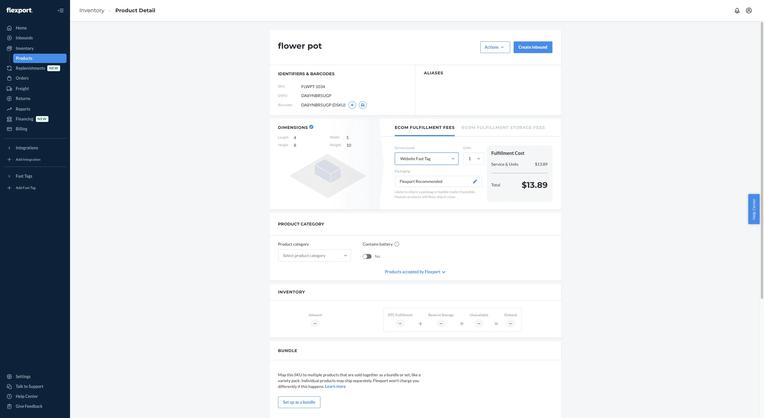 Task type: describe. For each thing, give the bounding box(es) containing it.
total
[[492, 182, 501, 187]]

will
[[422, 195, 428, 199]]

financing
[[16, 117, 33, 121]]

replenishments
[[16, 66, 45, 71]]

billing link
[[4, 124, 67, 134]]

multiple
[[308, 373, 322, 378]]

products for products accepted by flexport
[[385, 270, 402, 275]]

inventory inside "breadcrumbs" navigation
[[79, 7, 104, 14]]

dimensions
[[278, 125, 308, 130]]

fulfillment cost
[[492, 150, 525, 156]]

products accepted by flexport
[[385, 270, 441, 275]]

sold
[[355, 373, 362, 378]]

― for unavailable
[[478, 321, 481, 326]]

0 vertical spatial sku
[[278, 84, 285, 89]]

breadcrumbs navigation
[[75, 2, 160, 19]]

no
[[375, 254, 381, 259]]

help center inside button
[[752, 199, 757, 220]]

give feedback
[[16, 404, 42, 409]]

billing
[[16, 126, 27, 131]]

freight link
[[4, 84, 67, 93]]

$13.89 for service & units
[[535, 162, 548, 167]]

storage inside tab
[[511, 125, 532, 130]]

set up as a bundle button
[[278, 397, 321, 408]]

(dsku)
[[332, 103, 346, 107]]

service for service level
[[395, 146, 406, 150]]

flexport logo image
[[6, 8, 33, 13]]

mailer
[[450, 190, 459, 194]]

1 + from the left
[[419, 319, 423, 328]]

inbounds link
[[4, 33, 67, 43]]

bundle inside map this sku to multiple products that are sold together as a bundle or set, like a variety pack. individual products may ship separately. flexport won't charge you differently if this happens.
[[387, 373, 399, 378]]

inventory link inside "breadcrumbs" navigation
[[79, 7, 104, 14]]

ecom fulfillment storage fees
[[462, 125, 545, 130]]

fast tags button
[[4, 172, 67, 181]]

inbound
[[532, 45, 548, 50]]

$13.89 for total
[[522, 180, 548, 190]]

up
[[290, 400, 295, 405]]

integrations button
[[4, 143, 67, 153]]

0 vertical spatial category
[[293, 242, 309, 247]]

service level
[[395, 146, 415, 150]]

plus image
[[351, 103, 354, 107]]

5 height
[[278, 135, 349, 147]]

settings
[[16, 374, 31, 379]]

tab list containing ecom fulfillment fees
[[381, 119, 561, 137]]

ecom fulfillment fees
[[395, 125, 455, 130]]

to for ship
[[405, 190, 408, 194]]

0 horizontal spatial inventory link
[[4, 44, 67, 53]]

10
[[347, 143, 351, 148]]

ecom for ecom fulfillment storage fees
[[462, 125, 476, 130]]

as inside map this sku to multiple products that are sold together as a bundle or set, like a variety pack. individual products may ship separately. flexport won't charge you differently if this happens.
[[379, 373, 383, 378]]

product
[[278, 222, 300, 227]]

create inbound button
[[514, 41, 553, 53]]

pen image
[[473, 180, 477, 184]]

contains battery
[[363, 242, 393, 247]]

learn
[[325, 384, 336, 389]]

variety
[[278, 378, 291, 383]]

2 + from the left
[[460, 319, 464, 328]]

1 horizontal spatial ship
[[409, 190, 415, 194]]

width
[[330, 135, 340, 140]]

differently
[[278, 384, 297, 389]]

1
[[469, 156, 471, 161]]

won't
[[389, 378, 399, 383]]

ecom for ecom fulfillment fees
[[395, 125, 409, 130]]

1 horizontal spatial this
[[301, 384, 308, 389]]

fast for add
[[23, 186, 30, 190]]

& for service
[[506, 162, 508, 167]]

dsku
[[278, 94, 288, 98]]

chevron down image
[[442, 270, 446, 275]]

that
[[340, 373, 347, 378]]

& for identifiers
[[306, 71, 309, 77]]

settings link
[[4, 372, 67, 382]]

center inside help center button
[[752, 199, 757, 211]]

new for replenishments
[[49, 66, 58, 71]]

a inside button
[[300, 400, 302, 405]]

set,
[[405, 373, 411, 378]]

reserve
[[429, 313, 441, 318]]

flexport recommended button
[[395, 176, 482, 187]]

tags
[[24, 174, 32, 179]]

barcodes
[[278, 103, 293, 107]]

to inside map this sku to multiple products that are sold together as a bundle or set, like a variety pack. individual products may ship separately. flexport won't charge you differently if this happens.
[[303, 373, 307, 378]]

returns
[[16, 96, 30, 101]]

product category
[[278, 242, 309, 247]]

heavier
[[395, 195, 407, 199]]

map this sku to multiple products that are sold together as a bundle or set, like a variety pack. individual products may ship separately. flexport won't charge you differently if this happens.
[[278, 373, 421, 389]]

or inside map this sku to multiple products that are sold together as a bundle or set, like a variety pack. individual products may ship separately. flexport won't charge you differently if this happens.
[[400, 373, 404, 378]]

print image
[[361, 103, 365, 107]]

flexport recommended
[[400, 179, 443, 184]]

2 fees from the left
[[534, 125, 545, 130]]

select
[[283, 253, 294, 258]]

you
[[413, 378, 419, 383]]

sku inside map this sku to multiple products that are sold together as a bundle or set, like a variety pack. individual products may ship separately. flexport won't charge you differently if this happens.
[[294, 373, 302, 378]]

detail
[[139, 7, 155, 14]]

home
[[16, 25, 27, 30]]

product detail link
[[115, 7, 155, 14]]

identifiers & barcodes
[[278, 71, 335, 77]]

integrations
[[16, 145, 38, 150]]

tag for website fast tag
[[425, 156, 431, 161]]

help inside button
[[752, 212, 757, 220]]

8
[[294, 143, 296, 148]]

recommended
[[416, 179, 443, 184]]

freight
[[16, 86, 29, 91]]

ship inside map this sku to multiple products that are sold together as a bundle or set, like a variety pack. individual products may ship separately. flexport won't charge you differently if this happens.
[[345, 378, 352, 383]]

bundle inside set up as a bundle button
[[303, 400, 316, 405]]

dtc
[[388, 313, 395, 318]]

products for products
[[16, 56, 32, 61]]

bubble
[[438, 190, 449, 194]]

fast inside dropdown button
[[16, 174, 24, 179]]

product for product detail
[[115, 7, 138, 14]]

reports
[[16, 107, 30, 112]]

actions
[[485, 45, 499, 50]]

accepted
[[402, 270, 419, 275]]

a left polybag
[[419, 190, 421, 194]]

0 vertical spatial units
[[463, 146, 472, 150]]

learn more
[[325, 384, 346, 389]]

packaging
[[395, 169, 411, 174]]

product for product category
[[278, 242, 293, 247]]

flower
[[278, 41, 305, 51]]

level
[[407, 146, 415, 150]]

tag for add fast tag
[[30, 186, 36, 190]]

happens.
[[309, 384, 324, 389]]

aliases
[[424, 70, 444, 76]]

add fast tag link
[[4, 183, 67, 193]]

flexport inside button
[[400, 179, 415, 184]]

ecom fulfillment storage fees tab
[[462, 119, 545, 135]]

box.
[[450, 195, 456, 199]]

da8ynbr5ugp for da8ynbr5ugp (dsku)
[[302, 103, 331, 107]]

set
[[283, 400, 289, 405]]

to for support
[[24, 384, 28, 389]]

create
[[519, 45, 532, 50]]



Task type: locate. For each thing, give the bounding box(es) containing it.
1 vertical spatial tag
[[30, 186, 36, 190]]

open notifications image
[[734, 7, 741, 14]]

barcodes
[[310, 71, 335, 77]]

0 vertical spatial bundle
[[387, 373, 399, 378]]

this right map
[[287, 373, 294, 378]]

reserve storage
[[429, 313, 454, 318]]

― down reserve storage
[[440, 321, 443, 326]]

ecom inside ecom fulfillment fees tab
[[395, 125, 409, 130]]

if right mailer
[[460, 190, 462, 194]]

service down fulfillment cost
[[492, 162, 505, 167]]

5 ― from the left
[[509, 321, 513, 326]]

1 horizontal spatial storage
[[511, 125, 532, 130]]

category
[[301, 222, 324, 227]]

0 horizontal spatial bundle
[[303, 400, 316, 405]]

website
[[401, 156, 416, 161]]

add integration
[[16, 158, 41, 162]]

1 vertical spatial $13.89
[[522, 180, 548, 190]]

add down fast tags
[[16, 186, 22, 190]]

1 horizontal spatial +
[[460, 319, 464, 328]]

dtc fulfillment
[[388, 313, 413, 318]]

products inside likely to ship in a polybag or bubble mailer if possible. heavier products will likely ship in a box.
[[408, 195, 421, 199]]

returns link
[[4, 94, 67, 103]]

possible.
[[463, 190, 476, 194]]

a right the up
[[300, 400, 302, 405]]

1 horizontal spatial category
[[310, 253, 326, 258]]

pot
[[308, 41, 322, 51]]

1 vertical spatial help
[[16, 394, 24, 399]]

4 ― from the left
[[478, 321, 481, 326]]

fulfillment
[[410, 125, 442, 130], [477, 125, 509, 130], [492, 150, 514, 156], [396, 313, 413, 318]]

0 vertical spatial new
[[49, 66, 58, 71]]

2 vertical spatial flexport
[[373, 378, 388, 383]]

tag right website
[[425, 156, 431, 161]]

0 horizontal spatial help
[[16, 394, 24, 399]]

to right talk
[[24, 384, 28, 389]]

― down inbound
[[314, 321, 317, 326]]

1 horizontal spatial product
[[278, 242, 293, 247]]

tag down fast tags dropdown button
[[30, 186, 36, 190]]

1 vertical spatial in
[[444, 195, 447, 199]]

likely
[[395, 190, 404, 194]]

0 vertical spatial flexport
[[400, 179, 415, 184]]

a right together
[[384, 373, 386, 378]]

new down products link
[[49, 66, 58, 71]]

1 vertical spatial units
[[509, 162, 519, 167]]

like
[[412, 373, 418, 378]]

1 horizontal spatial units
[[509, 162, 519, 167]]

sku up pack.
[[294, 373, 302, 378]]

― for reserve storage
[[440, 321, 443, 326]]

or
[[434, 190, 438, 194], [400, 373, 404, 378]]

or left set,
[[400, 373, 404, 378]]

1 vertical spatial inventory link
[[4, 44, 67, 53]]

to inside talk to support button
[[24, 384, 28, 389]]

0 vertical spatial service
[[395, 146, 406, 150]]

flexport down together
[[373, 378, 388, 383]]

1 horizontal spatial inventory link
[[79, 7, 104, 14]]

1 vertical spatial if
[[298, 384, 300, 389]]

bundle
[[278, 348, 298, 354]]

1 vertical spatial or
[[400, 373, 404, 378]]

1 vertical spatial sku
[[294, 373, 302, 378]]

2 vertical spatial products
[[320, 378, 336, 383]]

units up 1
[[463, 146, 472, 150]]

add left integration at the left
[[16, 158, 22, 162]]

1 ― from the left
[[314, 321, 317, 326]]

product left detail
[[115, 7, 138, 14]]

battery
[[380, 242, 393, 247]]

fast left tags
[[16, 174, 24, 179]]

inventory link
[[79, 7, 104, 14], [4, 44, 67, 53]]

& left barcodes
[[306, 71, 309, 77]]

da8ynbr5ugp left (dsku)
[[302, 103, 331, 107]]

product
[[295, 253, 309, 258]]

flexport right the 'by'
[[425, 270, 441, 275]]

1 horizontal spatial or
[[434, 190, 438, 194]]

new down reports link
[[38, 117, 47, 121]]

0 horizontal spatial to
[[24, 384, 28, 389]]

0 vertical spatial $13.89
[[535, 162, 548, 167]]

0 horizontal spatial category
[[293, 242, 309, 247]]

ecom inside ecom fulfillment storage fees tab
[[462, 125, 476, 130]]

0 horizontal spatial +
[[419, 319, 423, 328]]

by
[[420, 270, 424, 275]]

new
[[49, 66, 58, 71], [38, 117, 47, 121]]

da8ynbr5ugp for da8ynbr5ugp
[[302, 93, 331, 98]]

2 horizontal spatial ship
[[437, 195, 443, 199]]

0 vertical spatial da8ynbr5ugp
[[302, 93, 331, 98]]

a right like
[[419, 373, 421, 378]]

1 vertical spatial products
[[323, 373, 339, 378]]

unavailable
[[470, 313, 489, 318]]

storage up cost
[[511, 125, 532, 130]]

2 ― from the left
[[399, 321, 402, 326]]

0 vertical spatial ship
[[409, 190, 415, 194]]

bundle up won't
[[387, 373, 399, 378]]

units down fulfillment cost
[[509, 162, 519, 167]]

ship
[[409, 190, 415, 194], [437, 195, 443, 199], [345, 378, 352, 383]]

1 horizontal spatial in
[[444, 195, 447, 199]]

separately.
[[353, 378, 373, 383]]

in left polybag
[[416, 190, 418, 194]]

1 vertical spatial category
[[310, 253, 326, 258]]

1 horizontal spatial as
[[379, 373, 383, 378]]

― for dtc fulfillment
[[399, 321, 402, 326]]

fast right website
[[416, 156, 424, 161]]

1 vertical spatial this
[[301, 384, 308, 389]]

service left level
[[395, 146, 406, 150]]

select product category
[[283, 253, 326, 258]]

1 vertical spatial help center
[[16, 394, 38, 399]]

0 vertical spatial storage
[[511, 125, 532, 130]]

ship down bubble
[[437, 195, 443, 199]]

― for inbound
[[314, 321, 317, 326]]

flexport down packaging
[[400, 179, 415, 184]]

category right product
[[310, 253, 326, 258]]

talk
[[16, 384, 23, 389]]

1 vertical spatial products
[[385, 270, 402, 275]]

1 vertical spatial &
[[506, 162, 508, 167]]

orders link
[[4, 74, 67, 83]]

fulfillment for ecom fulfillment fees
[[410, 125, 442, 130]]

products up the learn
[[320, 378, 336, 383]]

0 vertical spatial product
[[115, 7, 138, 14]]

fast for website
[[416, 156, 424, 161]]

1 vertical spatial as
[[295, 400, 299, 405]]

da8ynbr5ugp up da8ynbr5ugp (dsku)
[[302, 93, 331, 98]]

fees
[[443, 125, 455, 130], [534, 125, 545, 130]]

products link
[[13, 54, 67, 63]]

pack.
[[292, 378, 301, 383]]

category up product
[[293, 242, 309, 247]]

0 horizontal spatial storage
[[442, 313, 454, 318]]

1 horizontal spatial if
[[460, 190, 462, 194]]

1 vertical spatial storage
[[442, 313, 454, 318]]

0 vertical spatial inventory
[[79, 7, 104, 14]]

units
[[463, 146, 472, 150], [509, 162, 519, 167]]

2 horizontal spatial to
[[405, 190, 408, 194]]

1 horizontal spatial sku
[[294, 373, 302, 378]]

more
[[336, 384, 346, 389]]

flexport inside map this sku to multiple products that are sold together as a bundle or set, like a variety pack. individual products may ship separately. flexport won't charge you differently if this happens.
[[373, 378, 388, 383]]

0 horizontal spatial fees
[[443, 125, 455, 130]]

1 horizontal spatial help
[[752, 212, 757, 220]]

1 vertical spatial product
[[278, 242, 293, 247]]

2 horizontal spatial flexport
[[425, 270, 441, 275]]

add integration link
[[4, 155, 67, 164]]

tag inside add fast tag link
[[30, 186, 36, 190]]

0 vertical spatial to
[[405, 190, 408, 194]]

& down fulfillment cost
[[506, 162, 508, 167]]

0 horizontal spatial units
[[463, 146, 472, 150]]

fulfillment for ecom fulfillment storage fees
[[477, 125, 509, 130]]

add for add integration
[[16, 158, 22, 162]]

1 add from the top
[[16, 158, 22, 162]]

or up likely
[[434, 190, 438, 194]]

center
[[752, 199, 757, 211], [25, 394, 38, 399]]

2 vertical spatial to
[[24, 384, 28, 389]]

actions button
[[481, 41, 510, 53]]

sku up 'dsku'
[[278, 84, 285, 89]]

0 horizontal spatial sku
[[278, 84, 285, 89]]

or inside likely to ship in a polybag or bubble mailer if possible. heavier products will likely ship in a box.
[[434, 190, 438, 194]]

― down dtc fulfillment
[[399, 321, 402, 326]]

1 da8ynbr5ugp from the top
[[302, 93, 331, 98]]

inbound
[[309, 313, 322, 318]]

fulfillment for dtc fulfillment
[[396, 313, 413, 318]]

0 vertical spatial help center
[[752, 199, 757, 220]]

1 horizontal spatial center
[[752, 199, 757, 211]]

new for financing
[[38, 117, 47, 121]]

a left box.
[[447, 195, 449, 199]]

center inside help center link
[[25, 394, 38, 399]]

identifiers
[[278, 71, 305, 77]]

if inside likely to ship in a polybag or bubble mailer if possible. heavier products will likely ship in a box.
[[460, 190, 462, 194]]

learn more button
[[325, 384, 346, 390]]

this down the individual in the bottom left of the page
[[301, 384, 308, 389]]

0 vertical spatial center
[[752, 199, 757, 211]]

products
[[408, 195, 421, 199], [323, 373, 339, 378], [320, 378, 336, 383]]

together
[[363, 373, 379, 378]]

in
[[416, 190, 418, 194], [444, 195, 447, 199]]

if down pack.
[[298, 384, 300, 389]]

0 horizontal spatial center
[[25, 394, 38, 399]]

1 fees from the left
[[443, 125, 455, 130]]

1 vertical spatial inventory
[[16, 46, 34, 51]]

height
[[278, 143, 289, 147]]

products left the accepted
[[385, 270, 402, 275]]

product category
[[278, 222, 324, 227]]

products left the will
[[408, 195, 421, 199]]

― down unavailable
[[478, 321, 481, 326]]

0 vertical spatial if
[[460, 190, 462, 194]]

as right together
[[379, 373, 383, 378]]

0 horizontal spatial if
[[298, 384, 300, 389]]

0 horizontal spatial in
[[416, 190, 418, 194]]

0 horizontal spatial service
[[395, 146, 406, 150]]

1 horizontal spatial inventory
[[79, 7, 104, 14]]

1 horizontal spatial new
[[49, 66, 58, 71]]

tag
[[425, 156, 431, 161], [30, 186, 36, 190]]

individual
[[302, 378, 319, 383]]

ecom fulfillment fees tab
[[395, 119, 455, 136]]

1 vertical spatial new
[[38, 117, 47, 121]]

0 horizontal spatial this
[[287, 373, 294, 378]]

a
[[419, 190, 421, 194], [447, 195, 449, 199], [384, 373, 386, 378], [419, 373, 421, 378], [300, 400, 302, 405]]

storage
[[511, 125, 532, 130], [442, 313, 454, 318]]

1 horizontal spatial bundle
[[387, 373, 399, 378]]

2 da8ynbr5ugp from the top
[[302, 103, 331, 107]]

2 horizontal spatial inventory
[[278, 290, 305, 295]]

orders
[[16, 76, 29, 81]]

1 vertical spatial center
[[25, 394, 38, 399]]

0 vertical spatial in
[[416, 190, 418, 194]]

tab list
[[381, 119, 561, 137]]

to inside likely to ship in a polybag or bubble mailer if possible. heavier products will likely ship in a box.
[[405, 190, 408, 194]]

― down onhand
[[509, 321, 513, 326]]

add fast tag
[[16, 186, 36, 190]]

add for add fast tag
[[16, 186, 22, 190]]

0 vertical spatial help
[[752, 212, 757, 220]]

=
[[495, 319, 499, 328]]

product inside "breadcrumbs" navigation
[[115, 7, 138, 14]]

ship right likely
[[409, 190, 415, 194]]

open account menu image
[[746, 7, 753, 14]]

1 horizontal spatial to
[[303, 373, 307, 378]]

0 horizontal spatial as
[[295, 400, 299, 405]]

category
[[293, 242, 309, 247], [310, 253, 326, 258]]

0 horizontal spatial product
[[115, 7, 138, 14]]

weight
[[330, 143, 341, 147]]

in down bubble
[[444, 195, 447, 199]]

0 horizontal spatial or
[[400, 373, 404, 378]]

this
[[287, 373, 294, 378], [301, 384, 308, 389]]

pencil alt image
[[311, 126, 313, 128]]

1 ecom from the left
[[395, 125, 409, 130]]

― for onhand
[[509, 321, 513, 326]]

0 horizontal spatial inventory
[[16, 46, 34, 51]]

to right likely
[[405, 190, 408, 194]]

2 ecom from the left
[[462, 125, 476, 130]]

2 vertical spatial ship
[[345, 378, 352, 383]]

as inside button
[[295, 400, 299, 405]]

0 vertical spatial inventory link
[[79, 7, 104, 14]]

da8ynbr5ugp (dsku)
[[302, 103, 346, 107]]

―
[[314, 321, 317, 326], [399, 321, 402, 326], [440, 321, 443, 326], [478, 321, 481, 326], [509, 321, 513, 326]]

map
[[278, 373, 286, 378]]

service & units
[[492, 162, 519, 167]]

integration
[[23, 158, 41, 162]]

give
[[16, 404, 24, 409]]

2 add from the top
[[16, 186, 22, 190]]

product up select
[[278, 242, 293, 247]]

length
[[278, 135, 289, 140]]

0 vertical spatial or
[[434, 190, 438, 194]]

likely
[[428, 195, 436, 199]]

3 ― from the left
[[440, 321, 443, 326]]

1 horizontal spatial products
[[385, 270, 402, 275]]

products
[[16, 56, 32, 61], [385, 270, 402, 275]]

None text field
[[302, 81, 345, 92]]

1 vertical spatial flexport
[[425, 270, 441, 275]]

1 vertical spatial ship
[[437, 195, 443, 199]]

service for service & units
[[492, 162, 505, 167]]

fast down tags
[[23, 186, 30, 190]]

close navigation image
[[57, 7, 64, 14]]

as right the up
[[295, 400, 299, 405]]

1 vertical spatial fast
[[16, 174, 24, 179]]

to up the individual in the bottom left of the page
[[303, 373, 307, 378]]

1 horizontal spatial help center
[[752, 199, 757, 220]]

storage right reserve
[[442, 313, 454, 318]]

products up may
[[323, 373, 339, 378]]

1 horizontal spatial service
[[492, 162, 505, 167]]

2 vertical spatial fast
[[23, 186, 30, 190]]

support
[[29, 384, 43, 389]]

products inside products link
[[16, 56, 32, 61]]

da8ynbr5ugp
[[302, 93, 331, 98], [302, 103, 331, 107]]

ship down are
[[345, 378, 352, 383]]

0 vertical spatial fast
[[416, 156, 424, 161]]

0 vertical spatial as
[[379, 373, 383, 378]]

product
[[115, 7, 138, 14], [278, 242, 293, 247]]

website fast tag
[[401, 156, 431, 161]]

0 vertical spatial &
[[306, 71, 309, 77]]

bundle right the up
[[303, 400, 316, 405]]

0 horizontal spatial ecom
[[395, 125, 409, 130]]

create inbound
[[519, 45, 548, 50]]

products up replenishments
[[16, 56, 32, 61]]

0 vertical spatial this
[[287, 373, 294, 378]]

if inside map this sku to multiple products that are sold together as a bundle or set, like a variety pack. individual products may ship separately. flexport won't charge you differently if this happens.
[[298, 384, 300, 389]]



Task type: vqa. For each thing, say whether or not it's contained in the screenshot.
PREFERRED DURATION
no



